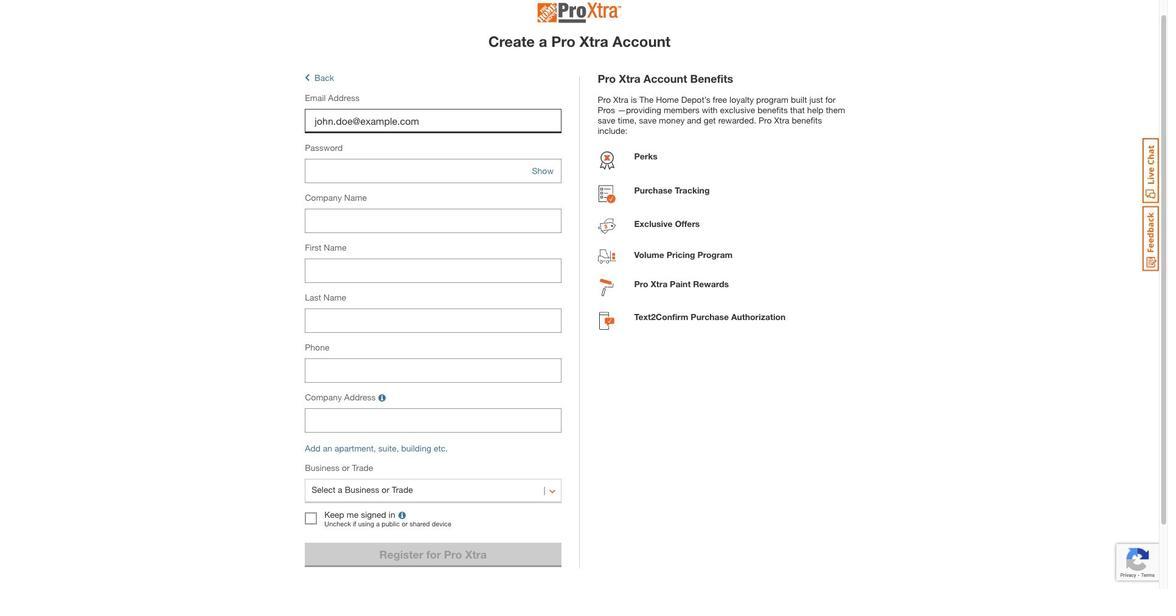Task type: vqa. For each thing, say whether or not it's contained in the screenshot.
bottommost with
no



Task type: describe. For each thing, give the bounding box(es) containing it.
text2confirm image
[[599, 312, 615, 333]]

perks image
[[598, 151, 616, 173]]

paint rewards image
[[600, 279, 614, 299]]

tracking image
[[598, 185, 616, 206]]

thd logo image
[[538, 2, 622, 27]]

volume image
[[598, 250, 616, 267]]

live chat image
[[1143, 138, 1159, 203]]



Task type: locate. For each thing, give the bounding box(es) containing it.
None email field
[[305, 109, 561, 133]]

None text field
[[305, 259, 561, 283], [305, 309, 561, 333], [305, 409, 561, 433], [305, 259, 561, 283], [305, 309, 561, 333], [305, 409, 561, 433]]

back arrow image
[[305, 73, 310, 83]]

feedback link image
[[1143, 206, 1159, 271]]

None text field
[[305, 209, 561, 233], [305, 359, 561, 383], [305, 209, 561, 233], [305, 359, 561, 383]]

exclusive offers image
[[598, 218, 616, 238]]

None password field
[[305, 159, 561, 183]]



